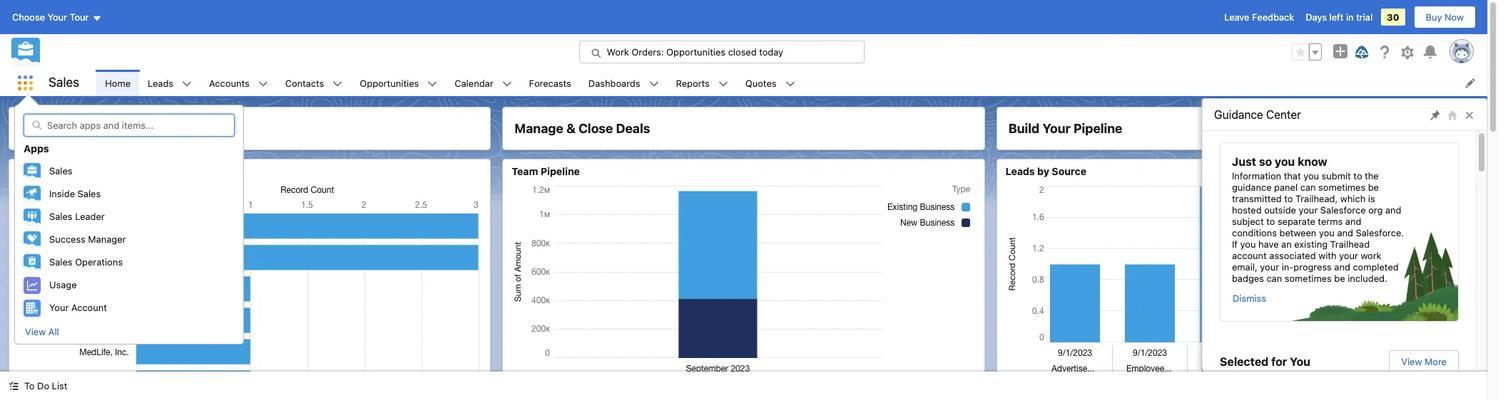 Task type: locate. For each thing, give the bounding box(es) containing it.
0 vertical spatial leads
[[148, 77, 173, 89]]

inside
[[49, 189, 75, 200]]

1 horizontal spatial be
[[1368, 182, 1379, 193]]

by
[[1037, 166, 1049, 178]]

an
[[1281, 239, 1292, 250]]

calendar
[[455, 77, 493, 89]]

view inside popup button
[[25, 327, 46, 338]]

&
[[566, 121, 576, 136]]

leads right home 'link'
[[148, 77, 173, 89]]

2 text default image from the left
[[428, 79, 438, 89]]

work
[[1361, 250, 1382, 262]]

1 vertical spatial view
[[1401, 357, 1422, 368]]

your left tour
[[48, 11, 67, 23]]

can
[[1300, 182, 1316, 193], [1267, 273, 1282, 285]]

center
[[1266, 108, 1301, 121]]

now
[[1445, 11, 1464, 23]]

you
[[1290, 356, 1310, 369]]

1 vertical spatial be
[[1334, 273, 1345, 285]]

text default image inside to do list button
[[9, 382, 19, 392]]

and down salesforce
[[1337, 228, 1353, 239]]

your left in-
[[1260, 262, 1279, 273]]

list
[[52, 381, 67, 392]]

accounts list item
[[201, 70, 277, 96]]

view left 'more' at the bottom of page
[[1401, 357, 1422, 368]]

view
[[25, 327, 46, 338], [1401, 357, 1422, 368]]

contacts link
[[277, 70, 333, 96]]

text default image left "accounts"
[[182, 79, 192, 89]]

text default image inside contacts list item
[[333, 79, 343, 89]]

trailhead,
[[1296, 193, 1338, 205]]

sometimes
[[1318, 182, 1366, 193], [1285, 273, 1332, 285]]

can right panel at top
[[1300, 182, 1316, 193]]

sometimes down associated
[[1285, 273, 1332, 285]]

your down usage on the left bottom of the page
[[49, 303, 69, 314]]

1 vertical spatial with
[[1318, 250, 1337, 262]]

2 vertical spatial to
[[1266, 216, 1275, 228]]

to
[[1354, 171, 1362, 182], [1284, 193, 1293, 205], [1266, 216, 1275, 228]]

pipeline
[[1074, 121, 1122, 136], [541, 166, 580, 178]]

0 horizontal spatial pipeline
[[541, 166, 580, 178]]

0 vertical spatial sometimes
[[1318, 182, 1366, 193]]

leads left the by
[[1006, 166, 1035, 178]]

0 vertical spatial view
[[25, 327, 46, 338]]

you down "know"
[[1304, 171, 1319, 182]]

3 text default image from the left
[[649, 79, 659, 89]]

leads for leads by source
[[1006, 166, 1035, 178]]

1 horizontal spatial opportunities
[[666, 46, 726, 58]]

leads
[[148, 77, 173, 89], [1006, 166, 1035, 178]]

0 horizontal spatial be
[[1334, 273, 1345, 285]]

to down that
[[1284, 193, 1293, 205]]

text default image inside the quotes list item
[[785, 79, 795, 89]]

calendar link
[[446, 70, 502, 96]]

sales up 'leader'
[[77, 189, 101, 200]]

email,
[[1232, 262, 1258, 273]]

and
[[1385, 205, 1401, 216], [1345, 216, 1361, 228], [1337, 228, 1353, 239], [1334, 262, 1350, 273]]

1 text default image from the left
[[182, 79, 192, 89]]

0 horizontal spatial can
[[1267, 273, 1282, 285]]

text default image inside leads list item
[[182, 79, 192, 89]]

activity
[[84, 166, 122, 178]]

manage & close deals
[[515, 121, 650, 136]]

text default image left calendar link
[[428, 79, 438, 89]]

dashboards list item
[[580, 70, 667, 96]]

leads inside leads link
[[148, 77, 173, 89]]

transmitted
[[1232, 193, 1282, 205]]

Search apps and items... search field
[[24, 114, 235, 137]]

deals
[[616, 121, 650, 136]]

be left included.
[[1334, 273, 1345, 285]]

text default image right "accounts"
[[258, 79, 268, 89]]

0 horizontal spatial opportunities
[[360, 77, 419, 89]]

view for view all
[[25, 327, 46, 338]]

your inside choose your tour popup button
[[48, 11, 67, 23]]

text default image left to
[[9, 382, 19, 392]]

you right "if"
[[1240, 239, 1256, 250]]

1 vertical spatial opportunities
[[360, 77, 419, 89]]

0 vertical spatial opportunities
[[666, 46, 726, 58]]

sales down 'apps'
[[18, 166, 44, 178]]

source
[[1052, 166, 1086, 178]]

can right badges
[[1267, 273, 1282, 285]]

0 vertical spatial to
[[1354, 171, 1362, 182]]

text default image down orders:
[[649, 79, 659, 89]]

be up the org
[[1368, 182, 1379, 193]]

2 horizontal spatial to
[[1354, 171, 1362, 182]]

pipeline right team
[[541, 166, 580, 178]]

reports list item
[[667, 70, 737, 96]]

guidance center
[[1214, 108, 1301, 121]]

0 horizontal spatial to
[[1266, 216, 1275, 228]]

success
[[49, 234, 85, 246]]

text default image right calendar
[[502, 79, 512, 89]]

person
[[47, 166, 81, 178]]

leads list item
[[139, 70, 201, 96]]

sales up usage on the left bottom of the page
[[49, 257, 72, 268]]

1 horizontal spatial view
[[1401, 357, 1422, 368]]

0 horizontal spatial leads
[[148, 77, 173, 89]]

text default image inside calendar list item
[[502, 79, 512, 89]]

text default image for dashboards
[[649, 79, 659, 89]]

0 horizontal spatial view
[[25, 327, 46, 338]]

0 vertical spatial can
[[1300, 182, 1316, 193]]

with right connect
[[75, 121, 102, 136]]

1 horizontal spatial can
[[1300, 182, 1316, 193]]

view inside button
[[1401, 357, 1422, 368]]

with down the terms
[[1318, 250, 1337, 262]]

orders:
[[632, 46, 664, 58]]

group
[[1292, 44, 1322, 61]]

manager
[[88, 234, 126, 246]]

0 vertical spatial be
[[1368, 182, 1379, 193]]

1 horizontal spatial pipeline
[[1074, 121, 1122, 136]]

1 horizontal spatial leads
[[1006, 166, 1035, 178]]

text default image
[[182, 79, 192, 89], [428, 79, 438, 89], [649, 79, 659, 89], [785, 79, 795, 89]]

to left the
[[1354, 171, 1362, 182]]

for
[[1271, 356, 1287, 369]]

text default image inside opportunities list item
[[428, 79, 438, 89]]

connect with your customers
[[21, 121, 203, 136]]

0 horizontal spatial with
[[75, 121, 102, 136]]

between
[[1280, 228, 1317, 239]]

1 vertical spatial pipeline
[[541, 166, 580, 178]]

with
[[75, 121, 102, 136], [1318, 250, 1337, 262]]

apps list box
[[15, 161, 243, 320]]

text default image inside reports list item
[[718, 79, 728, 89]]

pipeline up source
[[1074, 121, 1122, 136]]

text default image
[[258, 79, 268, 89], [333, 79, 343, 89], [502, 79, 512, 89], [718, 79, 728, 89], [9, 382, 19, 392]]

1 vertical spatial can
[[1267, 273, 1282, 285]]

team
[[512, 166, 538, 178]]

your inside your account link
[[49, 303, 69, 314]]

sales person activity
[[18, 166, 122, 178]]

view left 'all'
[[25, 327, 46, 338]]

your left "work"
[[1339, 250, 1358, 262]]

text default image for contacts
[[333, 79, 343, 89]]

quotes link
[[737, 70, 785, 96]]

opportunities
[[666, 46, 726, 58], [360, 77, 419, 89]]

your left the terms
[[1299, 205, 1318, 216]]

apps
[[24, 143, 49, 155]]

text default image right quotes
[[785, 79, 795, 89]]

sales
[[49, 75, 79, 90], [18, 166, 44, 178], [49, 166, 72, 177], [77, 189, 101, 200], [49, 211, 72, 223], [49, 257, 72, 268]]

1 horizontal spatial with
[[1318, 250, 1337, 262]]

leader
[[75, 211, 105, 223]]

list
[[96, 70, 1487, 96]]

do
[[37, 381, 49, 392]]

and down trailhead at the right
[[1334, 262, 1350, 273]]

in
[[1346, 11, 1354, 23]]

sometimes up salesforce
[[1318, 182, 1366, 193]]

sales up the inside
[[49, 166, 72, 177]]

your
[[48, 11, 67, 23], [105, 121, 133, 136], [1043, 121, 1071, 136], [49, 303, 69, 314]]

text default image inside dashboards list item
[[649, 79, 659, 89]]

home
[[105, 77, 131, 89]]

choose your tour
[[12, 11, 89, 23]]

text default image right reports
[[718, 79, 728, 89]]

leads link
[[139, 70, 182, 96]]

4 text default image from the left
[[785, 79, 795, 89]]

you
[[1275, 156, 1295, 168], [1304, 171, 1319, 182], [1319, 228, 1335, 239], [1240, 239, 1256, 250]]

1 vertical spatial sometimes
[[1285, 273, 1332, 285]]

text default image right contacts
[[333, 79, 343, 89]]

customers
[[136, 121, 203, 136]]

text default image inside accounts list item
[[258, 79, 268, 89]]

contacts list item
[[277, 70, 351, 96]]

work orders: opportunities closed today
[[607, 46, 783, 58]]

quotes list item
[[737, 70, 804, 96]]

contacts
[[285, 77, 324, 89]]

view for view more
[[1401, 357, 1422, 368]]

inside sales
[[49, 189, 101, 200]]

more
[[1425, 357, 1447, 368]]

view all button
[[24, 321, 60, 344]]

selected
[[1220, 356, 1269, 369]]

calendar list item
[[446, 70, 520, 96]]

leave
[[1224, 11, 1249, 23]]

to right subject
[[1266, 216, 1275, 228]]

information
[[1232, 171, 1281, 182]]

sales up connect
[[49, 75, 79, 90]]

close
[[579, 121, 613, 136]]

1 horizontal spatial to
[[1284, 193, 1293, 205]]

today
[[759, 46, 783, 58]]

choose your tour button
[[11, 6, 102, 29]]

1 vertical spatial leads
[[1006, 166, 1035, 178]]

success manager
[[49, 234, 126, 246]]



Task type: describe. For each thing, give the bounding box(es) containing it.
list containing home
[[96, 70, 1487, 96]]

tour
[[70, 11, 89, 23]]

account
[[71, 303, 107, 314]]

you up that
[[1275, 156, 1295, 168]]

your account link
[[15, 297, 243, 320]]

leave feedback link
[[1224, 11, 1294, 23]]

text default image for reports
[[718, 79, 728, 89]]

in-
[[1282, 262, 1294, 273]]

salesforce.
[[1356, 228, 1404, 239]]

forecasts
[[529, 77, 571, 89]]

conditions
[[1232, 228, 1277, 239]]

sales down the inside
[[49, 211, 72, 223]]

to
[[24, 381, 35, 392]]

view more button
[[1389, 351, 1459, 374]]

to do list
[[24, 381, 67, 392]]

opportunities link
[[351, 70, 428, 96]]

and right the org
[[1385, 205, 1401, 216]]

buy now
[[1426, 11, 1464, 23]]

opportunities inside work orders: opportunities closed today button
[[666, 46, 726, 58]]

and down which
[[1345, 216, 1361, 228]]

associated
[[1269, 250, 1316, 262]]

with inside "just so you know information that you submit to the guidance panel can sometimes be transmitted to trailhead, which is hosted outside your salesforce org and subject to separate terms and conditions between you and salesforce. if you have an existing trailhead account associated with your work email, your in-progress and completed badges can sometimes be included."
[[1318, 250, 1337, 262]]

know
[[1298, 156, 1327, 168]]

progress
[[1294, 262, 1332, 273]]

your account
[[49, 303, 107, 314]]

sales link
[[15, 161, 243, 183]]

feedback
[[1252, 11, 1294, 23]]

so
[[1259, 156, 1272, 168]]

submit
[[1322, 171, 1351, 182]]

your up sales link
[[105, 121, 133, 136]]

reports
[[676, 77, 710, 89]]

text default image for opportunities
[[428, 79, 438, 89]]

leads for leads
[[148, 77, 173, 89]]

team pipeline
[[512, 166, 580, 178]]

org
[[1368, 205, 1383, 216]]

is
[[1368, 193, 1375, 205]]

choose
[[12, 11, 45, 23]]

that
[[1284, 171, 1301, 182]]

sales leader link
[[15, 206, 243, 229]]

opportunities list item
[[351, 70, 446, 96]]

build
[[1009, 121, 1040, 136]]

1 horizontal spatial your
[[1299, 205, 1318, 216]]

guidance
[[1232, 182, 1272, 193]]

outside
[[1264, 205, 1296, 216]]

reports link
[[667, 70, 718, 96]]

view all
[[25, 327, 59, 338]]

0 vertical spatial with
[[75, 121, 102, 136]]

1 vertical spatial to
[[1284, 193, 1293, 205]]

view more
[[1401, 357, 1447, 368]]

inside sales link
[[15, 183, 243, 206]]

success manager link
[[15, 229, 243, 252]]

dashboards link
[[580, 70, 649, 96]]

opportunities inside opportunities list item
[[360, 77, 419, 89]]

text default image for calendar
[[502, 79, 512, 89]]

0 vertical spatial pipeline
[[1074, 121, 1122, 136]]

leads by source
[[1006, 166, 1086, 178]]

text default image for leads
[[182, 79, 192, 89]]

home link
[[96, 70, 139, 96]]

usage
[[49, 280, 77, 291]]

account
[[1232, 250, 1267, 262]]

included.
[[1348, 273, 1387, 285]]

panel
[[1274, 182, 1298, 193]]

dismiss
[[1233, 293, 1266, 305]]

2 horizontal spatial your
[[1339, 250, 1358, 262]]

connect
[[21, 121, 73, 136]]

just so you know information that you submit to the guidance panel can sometimes be transmitted to trailhead, which is hosted outside your salesforce org and subject to separate terms and conditions between you and salesforce. if you have an existing trailhead account associated with your work email, your in-progress and completed badges can sometimes be included.
[[1232, 156, 1404, 285]]

trial
[[1356, 11, 1373, 23]]

trailhead
[[1330, 239, 1370, 250]]

dismiss button
[[1232, 288, 1267, 310]]

your right build
[[1043, 121, 1071, 136]]

completed
[[1353, 262, 1399, 273]]

left
[[1329, 11, 1344, 23]]

0 horizontal spatial your
[[1260, 262, 1279, 273]]

buy
[[1426, 11, 1442, 23]]

operations
[[75, 257, 123, 268]]

build your pipeline
[[1009, 121, 1122, 136]]

to do list button
[[0, 372, 76, 401]]

sales leader
[[49, 211, 105, 223]]

just
[[1232, 156, 1256, 168]]

badges
[[1232, 273, 1264, 285]]

terms
[[1318, 216, 1343, 228]]

manage
[[515, 121, 563, 136]]

sales operations link
[[15, 252, 243, 275]]

leave feedback
[[1224, 11, 1294, 23]]

days left in trial
[[1306, 11, 1373, 23]]

salesforce
[[1320, 205, 1366, 216]]

the
[[1365, 171, 1379, 182]]

existing
[[1294, 239, 1328, 250]]

all
[[48, 327, 59, 338]]

subject
[[1232, 216, 1264, 228]]

forecasts link
[[520, 70, 580, 96]]

text default image for quotes
[[785, 79, 795, 89]]

have
[[1258, 239, 1279, 250]]

quotes
[[745, 77, 777, 89]]

text default image for accounts
[[258, 79, 268, 89]]

work
[[607, 46, 629, 58]]

which
[[1340, 193, 1366, 205]]

work orders: opportunities closed today button
[[579, 41, 864, 63]]

you down salesforce
[[1319, 228, 1335, 239]]

days
[[1306, 11, 1327, 23]]



Task type: vqa. For each thing, say whether or not it's contained in the screenshot.
topmost with
yes



